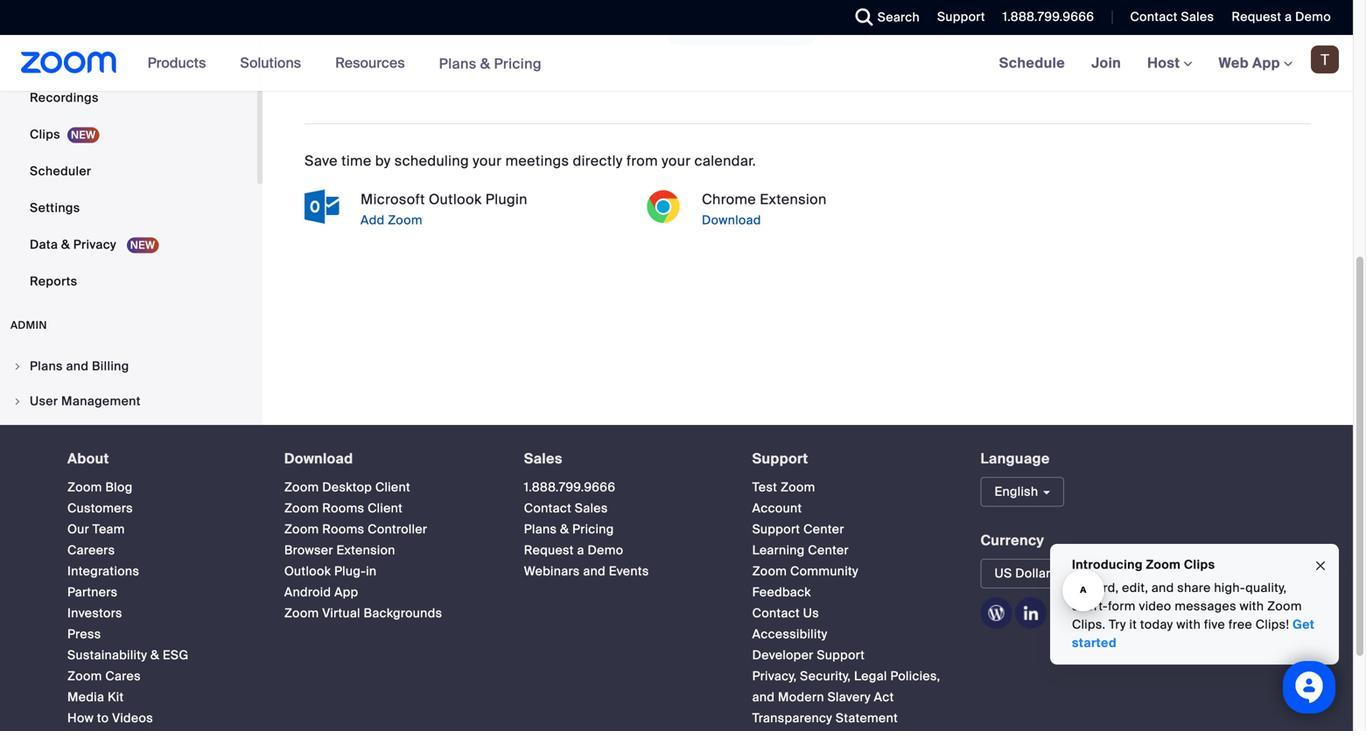 Task type: vqa. For each thing, say whether or not it's contained in the screenshot.
second the file from the right
no



Task type: describe. For each thing, give the bounding box(es) containing it.
zoom logo image
[[21, 52, 117, 74]]

privacy,
[[752, 669, 797, 685]]

products
[[148, 54, 206, 72]]

investors
[[67, 606, 122, 622]]

virtual
[[322, 606, 360, 622]]

0 vertical spatial download link
[[698, 210, 970, 231]]

microsoft outlook plugin add zoom
[[361, 190, 528, 228]]

1 vertical spatial download link
[[284, 450, 353, 468]]

1 your from the left
[[473, 152, 502, 170]]

scheduling
[[394, 152, 469, 170]]

developer support link
[[752, 648, 865, 664]]

introducing
[[1072, 557, 1143, 573]]

1.888.799.9666 contact sales plans & pricing request a demo webinars and events
[[524, 480, 649, 580]]

meetings navigation
[[986, 35, 1353, 92]]

web app button
[[1219, 54, 1293, 72]]

search
[[878, 9, 920, 25]]

directly
[[573, 152, 623, 170]]

time
[[341, 152, 372, 170]]

& inside personal menu menu
[[61, 237, 70, 253]]

and inside menu item
[[66, 358, 89, 375]]

plans inside 1.888.799.9666 contact sales plans & pricing request a demo webinars and events
[[524, 522, 557, 538]]

browser extension link
[[284, 543, 395, 559]]

extension inside chrome extension download
[[760, 190, 827, 209]]

2 horizontal spatial sales
[[1181, 9, 1214, 25]]

banner containing products
[[0, 35, 1353, 92]]

community
[[790, 564, 858, 580]]

press
[[67, 627, 101, 643]]

zoom rooms controller link
[[284, 522, 427, 538]]

privacy
[[73, 237, 116, 253]]

join
[[1091, 54, 1121, 72]]

support link up test zoom link
[[752, 450, 808, 468]]

clips.
[[1072, 617, 1106, 633]]

product information navigation
[[134, 35, 555, 92]]

support link right now
[[937, 9, 985, 25]]

esg
[[163, 648, 189, 664]]

zoom blog customers our team careers integrations partners investors press sustainability & esg zoom cares media kit how to videos
[[67, 480, 189, 727]]

web app
[[1219, 54, 1280, 72]]

privacy, security, legal policies, and modern slavery act transparency statement link
[[752, 669, 940, 727]]

support up security,
[[817, 648, 865, 664]]

data & privacy
[[30, 237, 120, 253]]

chrome
[[702, 190, 756, 209]]

1 vertical spatial clips
[[1184, 557, 1215, 573]]

1.888.799.9666 link
[[524, 480, 616, 496]]

app inside zoom desktop client zoom rooms client zoom rooms controller browser extension outlook plug-in android app zoom virtual backgrounds
[[334, 585, 358, 601]]

partners
[[67, 585, 118, 601]]

learning
[[752, 543, 805, 559]]

feedback button
[[752, 585, 811, 601]]

partners link
[[67, 585, 118, 601]]

act
[[874, 690, 894, 706]]

1 horizontal spatial demo
[[1295, 9, 1331, 25]]

support down account link
[[752, 522, 800, 538]]

record,
[[1072, 580, 1119, 596]]

admin
[[11, 319, 47, 332]]

2 rooms from the top
[[322, 522, 364, 538]]

demo inside 1.888.799.9666 contact sales plans & pricing request a demo webinars and events
[[588, 543, 623, 559]]

legal
[[854, 669, 887, 685]]

personal menu menu
[[0, 0, 257, 301]]

plug-
[[334, 564, 366, 580]]

app inside meetings navigation
[[1252, 54, 1280, 72]]

join link
[[1078, 35, 1134, 91]]

scheduler link
[[0, 154, 257, 189]]

policies,
[[890, 669, 940, 685]]

schedule a meeting
[[682, 22, 802, 38]]

user management
[[30, 393, 141, 410]]

1 vertical spatial with
[[1176, 617, 1201, 633]]

feedback
[[752, 585, 811, 601]]

right image
[[12, 361, 23, 372]]

download inside chrome extension download
[[702, 212, 761, 228]]

search button
[[843, 0, 924, 35]]

integrations
[[67, 564, 139, 580]]

pricing inside 1.888.799.9666 contact sales plans & pricing request a demo webinars and events
[[572, 522, 614, 538]]

team
[[93, 522, 125, 538]]

profile picture image
[[1311, 46, 1339, 74]]

zoom virtual backgrounds link
[[284, 606, 442, 622]]

blog
[[105, 480, 133, 496]]

save
[[305, 152, 338, 170]]

clips inside personal menu menu
[[30, 126, 60, 143]]

security,
[[800, 669, 851, 685]]

0 vertical spatial with
[[1240, 599, 1264, 615]]

from
[[627, 152, 658, 170]]

sustainability & esg link
[[67, 648, 189, 664]]

& inside product information navigation
[[480, 54, 490, 73]]

close image
[[1314, 556, 1328, 576]]

a for request
[[1285, 9, 1292, 25]]

edit,
[[1122, 580, 1148, 596]]

high-
[[1214, 580, 1246, 596]]

a inside 1.888.799.9666 contact sales plans & pricing request a demo webinars and events
[[577, 543, 584, 559]]

in
[[366, 564, 377, 580]]

meeting
[[752, 22, 802, 38]]

android
[[284, 585, 331, 601]]

zoom blog link
[[67, 480, 133, 496]]

now
[[900, 22, 926, 38]]

currency
[[981, 532, 1044, 550]]

host
[[1147, 54, 1184, 72]]

contact inside test zoom account support center learning center zoom community feedback contact us accessibility developer support privacy, security, legal policies, and modern slavery act transparency statement
[[752, 606, 800, 622]]

2 horizontal spatial contact
[[1130, 9, 1178, 25]]

clips link
[[0, 117, 257, 152]]

recordings link
[[0, 81, 257, 116]]

support right now
[[937, 9, 985, 25]]

reports
[[30, 273, 77, 290]]

save time by scheduling your meetings directly from your calendar.
[[305, 152, 756, 170]]

us
[[995, 566, 1012, 582]]

statement
[[836, 711, 898, 727]]

account
[[752, 501, 802, 517]]

1 vertical spatial client
[[368, 501, 403, 517]]

1.888.799.9666 button up join
[[990, 0, 1099, 35]]

customers link
[[67, 501, 133, 517]]

test zoom link
[[752, 480, 815, 496]]

video
[[1139, 599, 1171, 615]]

notes
[[30, 53, 66, 69]]

request inside 1.888.799.9666 contact sales plans & pricing request a demo webinars and events
[[524, 543, 574, 559]]

contact sales
[[1130, 9, 1214, 25]]

2 your from the left
[[662, 152, 691, 170]]

accessibility
[[752, 627, 828, 643]]

desktop
[[322, 480, 372, 496]]

schedule link
[[986, 35, 1078, 91]]

0 vertical spatial request
[[1232, 9, 1282, 25]]

host button
[[1147, 54, 1192, 72]]



Task type: locate. For each thing, give the bounding box(es) containing it.
plans right resources dropdown button
[[439, 54, 477, 73]]

1 vertical spatial 1.888.799.9666
[[524, 480, 616, 496]]

1 horizontal spatial request
[[1232, 9, 1282, 25]]

1 vertical spatial sales
[[524, 450, 562, 468]]

sales up "host" dropdown button
[[1181, 9, 1214, 25]]

1 vertical spatial contact
[[524, 501, 572, 517]]

and inside record, edit, and share high-quality, short-form video messages with zoom clips. try it today with five free clips!
[[1152, 580, 1174, 596]]

demo up webinars and events link
[[588, 543, 623, 559]]

us
[[803, 606, 819, 622]]

plans & pricing
[[439, 54, 542, 73]]

it
[[1129, 617, 1137, 633]]

how to videos link
[[67, 711, 153, 727]]

schedule left join
[[999, 54, 1065, 72]]

0 horizontal spatial download
[[284, 450, 353, 468]]

0 vertical spatial app
[[1252, 54, 1280, 72]]

1 vertical spatial download
[[284, 450, 353, 468]]

1 horizontal spatial download link
[[698, 210, 970, 231]]

sales inside 1.888.799.9666 contact sales plans & pricing request a demo webinars and events
[[575, 501, 608, 517]]

settings
[[30, 200, 80, 216]]

zoom desktop client link
[[284, 480, 410, 496]]

clips!
[[1256, 617, 1289, 633]]

customers
[[67, 501, 133, 517]]

0 vertical spatial clips
[[30, 126, 60, 143]]

schedule for schedule a meeting
[[682, 22, 738, 38]]

center
[[803, 522, 844, 538], [808, 543, 849, 559]]

1 horizontal spatial your
[[662, 152, 691, 170]]

1.888.799.9666 button up the schedule link
[[1003, 9, 1094, 25]]

&
[[480, 54, 490, 73], [61, 237, 70, 253], [560, 522, 569, 538], [150, 648, 159, 664]]

contact inside 1.888.799.9666 contact sales plans & pricing request a demo webinars and events
[[524, 501, 572, 517]]

user management menu item
[[0, 385, 257, 418]]

plans and billing menu item
[[0, 350, 257, 383]]

app down plug-
[[334, 585, 358, 601]]

1 horizontal spatial contact
[[752, 606, 800, 622]]

1 vertical spatial center
[[808, 543, 849, 559]]

scheduler
[[30, 163, 91, 179]]

browser
[[284, 543, 333, 559]]

request up webinars
[[524, 543, 574, 559]]

1 vertical spatial plans
[[30, 358, 63, 375]]

zoom desktop client zoom rooms client zoom rooms controller browser extension outlook plug-in android app zoom virtual backgrounds
[[284, 480, 442, 622]]

support up test zoom link
[[752, 450, 808, 468]]

solutions
[[240, 54, 301, 72]]

0 horizontal spatial a
[[577, 543, 584, 559]]

to
[[97, 711, 109, 727]]

five
[[1204, 617, 1225, 633]]

download
[[702, 212, 761, 228], [284, 450, 353, 468]]

1 horizontal spatial plans
[[439, 54, 477, 73]]

slavery
[[828, 690, 871, 706]]

with down messages on the right of the page
[[1176, 617, 1201, 633]]

0 horizontal spatial pricing
[[494, 54, 542, 73]]

0 vertical spatial pricing
[[494, 54, 542, 73]]

outlook inside microsoft outlook plugin add zoom
[[429, 190, 482, 209]]

schedule inside button
[[682, 22, 738, 38]]

a for schedule
[[742, 22, 749, 38]]

admin menu menu
[[0, 350, 257, 595]]

and left events
[[583, 564, 606, 580]]

0 vertical spatial plans
[[439, 54, 477, 73]]

app right web on the top right
[[1252, 54, 1280, 72]]

0 vertical spatial schedule
[[682, 22, 738, 38]]

0 horizontal spatial extension
[[336, 543, 395, 559]]

1 horizontal spatial app
[[1252, 54, 1280, 72]]

schedule a meeting button
[[668, 16, 816, 44]]

1.888.799.9666 down 'sales' link
[[524, 480, 616, 496]]

rooms down desktop
[[322, 501, 364, 517]]

0 vertical spatial download
[[702, 212, 761, 228]]

zoom rooms client link
[[284, 501, 403, 517]]

outlook up add zoom link
[[429, 190, 482, 209]]

try
[[1109, 617, 1126, 633]]

0 vertical spatial rooms
[[322, 501, 364, 517]]

solutions button
[[240, 35, 309, 91]]

1 horizontal spatial schedule
[[999, 54, 1065, 72]]

share
[[1177, 580, 1211, 596]]

integrations link
[[67, 564, 139, 580]]

1 horizontal spatial 1.888.799.9666
[[1003, 9, 1094, 25]]

2 vertical spatial plans
[[524, 522, 557, 538]]

schedule left meeting
[[682, 22, 738, 38]]

record, edit, and share high-quality, short-form video messages with zoom clips. try it today with five free clips!
[[1072, 580, 1302, 633]]

plans & pricing link
[[439, 54, 542, 73], [439, 54, 542, 73], [524, 522, 614, 538]]

2 horizontal spatial plans
[[524, 522, 557, 538]]

clips up scheduler
[[30, 126, 60, 143]]

0 vertical spatial center
[[803, 522, 844, 538]]

plans right right icon
[[30, 358, 63, 375]]

request a demo link
[[1219, 0, 1353, 35], [1232, 9, 1331, 25], [524, 543, 623, 559]]

and inside test zoom account support center learning center zoom community feedback contact us accessibility developer support privacy, security, legal policies, and modern slavery act transparency statement
[[752, 690, 775, 706]]

plans for plans and billing
[[30, 358, 63, 375]]

support
[[937, 9, 985, 25], [752, 450, 808, 468], [752, 522, 800, 538], [817, 648, 865, 664]]

1 horizontal spatial pricing
[[572, 522, 614, 538]]

extension inside zoom desktop client zoom rooms client zoom rooms controller browser extension outlook plug-in android app zoom virtual backgrounds
[[336, 543, 395, 559]]

1.888.799.9666 inside 1.888.799.9666 contact sales plans & pricing request a demo webinars and events
[[524, 480, 616, 496]]

1 horizontal spatial clips
[[1184, 557, 1215, 573]]

sales link
[[524, 450, 562, 468]]

chrome extension download
[[702, 190, 827, 228]]

1 horizontal spatial download
[[702, 212, 761, 228]]

zoom inside microsoft outlook plugin add zoom
[[388, 212, 423, 228]]

pricing inside product information navigation
[[494, 54, 542, 73]]

plans and billing
[[30, 358, 129, 375]]

0 vertical spatial demo
[[1295, 9, 1331, 25]]

plans up webinars
[[524, 522, 557, 538]]

resources
[[335, 54, 405, 72]]

0 horizontal spatial plans
[[30, 358, 63, 375]]

data
[[30, 237, 58, 253]]

download link
[[698, 210, 970, 231], [284, 450, 353, 468]]

web
[[1219, 54, 1249, 72]]

1 horizontal spatial a
[[742, 22, 749, 38]]

extension
[[760, 190, 827, 209], [336, 543, 395, 559]]

1 horizontal spatial outlook
[[429, 190, 482, 209]]

1 horizontal spatial extension
[[760, 190, 827, 209]]

and inside 1.888.799.9666 contact sales plans & pricing request a demo webinars and events
[[583, 564, 606, 580]]

and down privacy,
[[752, 690, 775, 706]]

0 vertical spatial extension
[[760, 190, 827, 209]]

0 horizontal spatial app
[[334, 585, 358, 601]]

and up video
[[1152, 580, 1174, 596]]

our
[[67, 522, 89, 538]]

microsoft
[[361, 190, 425, 209]]

upgrade now button
[[830, 16, 941, 44]]

0 vertical spatial outlook
[[429, 190, 482, 209]]

a up web app dropdown button
[[1285, 9, 1292, 25]]

your
[[473, 152, 502, 170], [662, 152, 691, 170]]

side navigation navigation
[[0, 0, 263, 595]]

1.888.799.9666 for 1.888.799.9666 contact sales plans & pricing request a demo webinars and events
[[524, 480, 616, 496]]

banner
[[0, 35, 1353, 92]]

right image
[[12, 396, 23, 407]]

download down chrome
[[702, 212, 761, 228]]

plans for plans & pricing
[[439, 54, 477, 73]]

1.888.799.9666 button
[[990, 0, 1099, 35], [1003, 9, 1094, 25]]

1 vertical spatial pricing
[[572, 522, 614, 538]]

a inside button
[[742, 22, 749, 38]]

outlook inside zoom desktop client zoom rooms client zoom rooms controller browser extension outlook plug-in android app zoom virtual backgrounds
[[284, 564, 331, 580]]

english button
[[981, 477, 1064, 507]]

1 vertical spatial schedule
[[999, 54, 1065, 72]]

plans inside product information navigation
[[439, 54, 477, 73]]

1 horizontal spatial sales
[[575, 501, 608, 517]]

test
[[752, 480, 777, 496]]

recordings
[[30, 90, 99, 106]]

calendar.
[[694, 152, 756, 170]]

download up desktop
[[284, 450, 353, 468]]

account link
[[752, 501, 802, 517]]

introducing zoom clips
[[1072, 557, 1215, 573]]

2 horizontal spatial a
[[1285, 9, 1292, 25]]

plans
[[439, 54, 477, 73], [30, 358, 63, 375], [524, 522, 557, 538]]

demo up profile picture
[[1295, 9, 1331, 25]]

1 vertical spatial demo
[[588, 543, 623, 559]]

your up plugin
[[473, 152, 502, 170]]

with up free
[[1240, 599, 1264, 615]]

0 horizontal spatial 1.888.799.9666
[[524, 480, 616, 496]]

0 horizontal spatial your
[[473, 152, 502, 170]]

contact sales link
[[1117, 0, 1219, 35], [1130, 9, 1214, 25], [524, 501, 608, 517]]

1 vertical spatial rooms
[[322, 522, 364, 538]]

1 rooms from the top
[[322, 501, 364, 517]]

0 horizontal spatial contact
[[524, 501, 572, 517]]

extension right chrome
[[760, 190, 827, 209]]

press link
[[67, 627, 101, 643]]

started
[[1072, 635, 1117, 652]]

schedule inside meetings navigation
[[999, 54, 1065, 72]]

data & privacy link
[[0, 228, 257, 263]]

backgrounds
[[364, 606, 442, 622]]

& inside zoom blog customers our team careers integrations partners investors press sustainability & esg zoom cares media kit how to videos
[[150, 648, 159, 664]]

0 horizontal spatial sales
[[524, 450, 562, 468]]

1 vertical spatial outlook
[[284, 564, 331, 580]]

schedule for schedule
[[999, 54, 1065, 72]]

management
[[61, 393, 141, 410]]

outlook up android
[[284, 564, 331, 580]]

zoom inside record, edit, and share high-quality, short-form video messages with zoom clips. try it today with five free clips!
[[1267, 599, 1302, 615]]

get
[[1293, 617, 1315, 633]]

android app link
[[284, 585, 358, 601]]

1.888.799.9666 for 1.888.799.9666
[[1003, 9, 1094, 25]]

center up community
[[808, 543, 849, 559]]

center up learning center link on the right bottom of the page
[[803, 522, 844, 538]]

us dollars $ button
[[981, 559, 1094, 589]]

extension up in
[[336, 543, 395, 559]]

careers link
[[67, 543, 115, 559]]

0 horizontal spatial download link
[[284, 450, 353, 468]]

webinars
[[524, 564, 580, 580]]

and left billing
[[66, 358, 89, 375]]

0 vertical spatial sales
[[1181, 9, 1214, 25]]

0 vertical spatial 1.888.799.9666
[[1003, 9, 1094, 25]]

modern
[[778, 690, 824, 706]]

1.888.799.9666 up the schedule link
[[1003, 9, 1094, 25]]

with
[[1240, 599, 1264, 615], [1176, 617, 1201, 633]]

events
[[609, 564, 649, 580]]

rooms down zoom rooms client link
[[322, 522, 364, 538]]

0 horizontal spatial request
[[524, 543, 574, 559]]

0 horizontal spatial schedule
[[682, 22, 738, 38]]

0 vertical spatial client
[[375, 480, 410, 496]]

2 vertical spatial sales
[[575, 501, 608, 517]]

request
[[1232, 9, 1282, 25], [524, 543, 574, 559]]

clips up share
[[1184, 557, 1215, 573]]

how
[[67, 711, 94, 727]]

1 vertical spatial app
[[334, 585, 358, 601]]

1.888.799.9666
[[1003, 9, 1094, 25], [524, 480, 616, 496]]

add zoom link
[[357, 210, 628, 231]]

0 vertical spatial contact
[[1130, 9, 1178, 25]]

1 vertical spatial extension
[[336, 543, 395, 559]]

a left meeting
[[742, 22, 749, 38]]

& inside 1.888.799.9666 contact sales plans & pricing request a demo webinars and events
[[560, 522, 569, 538]]

sales
[[1181, 9, 1214, 25], [524, 450, 562, 468], [575, 501, 608, 517]]

zoom community link
[[752, 564, 858, 580]]

meetings
[[505, 152, 569, 170]]

0 horizontal spatial with
[[1176, 617, 1201, 633]]

sustainability
[[67, 648, 147, 664]]

contact down feedback
[[752, 606, 800, 622]]

menu item
[[0, 420, 257, 453]]

0 horizontal spatial clips
[[30, 126, 60, 143]]

2 vertical spatial contact
[[752, 606, 800, 622]]

sales down the 1.888.799.9666 link
[[575, 501, 608, 517]]

language
[[981, 450, 1050, 468]]

today
[[1140, 617, 1173, 633]]

contact down the 1.888.799.9666 link
[[524, 501, 572, 517]]

plans inside menu item
[[30, 358, 63, 375]]

demo
[[1295, 9, 1331, 25], [588, 543, 623, 559]]

our team link
[[67, 522, 125, 538]]

contact
[[1130, 9, 1178, 25], [524, 501, 572, 517], [752, 606, 800, 622]]

contact up host
[[1130, 9, 1178, 25]]

0 horizontal spatial outlook
[[284, 564, 331, 580]]

support link right search
[[924, 0, 990, 35]]

0 horizontal spatial demo
[[588, 543, 623, 559]]

products button
[[148, 35, 214, 91]]

request up web app dropdown button
[[1232, 9, 1282, 25]]

add
[[361, 212, 385, 228]]

clips
[[30, 126, 60, 143], [1184, 557, 1215, 573]]

1 vertical spatial request
[[524, 543, 574, 559]]

1 horizontal spatial with
[[1240, 599, 1264, 615]]

upgrade now
[[844, 22, 926, 38]]

notes link
[[0, 44, 257, 79]]

a up webinars and events link
[[577, 543, 584, 559]]

form
[[1108, 599, 1136, 615]]

sales up the 1.888.799.9666 link
[[524, 450, 562, 468]]

your right from
[[662, 152, 691, 170]]



